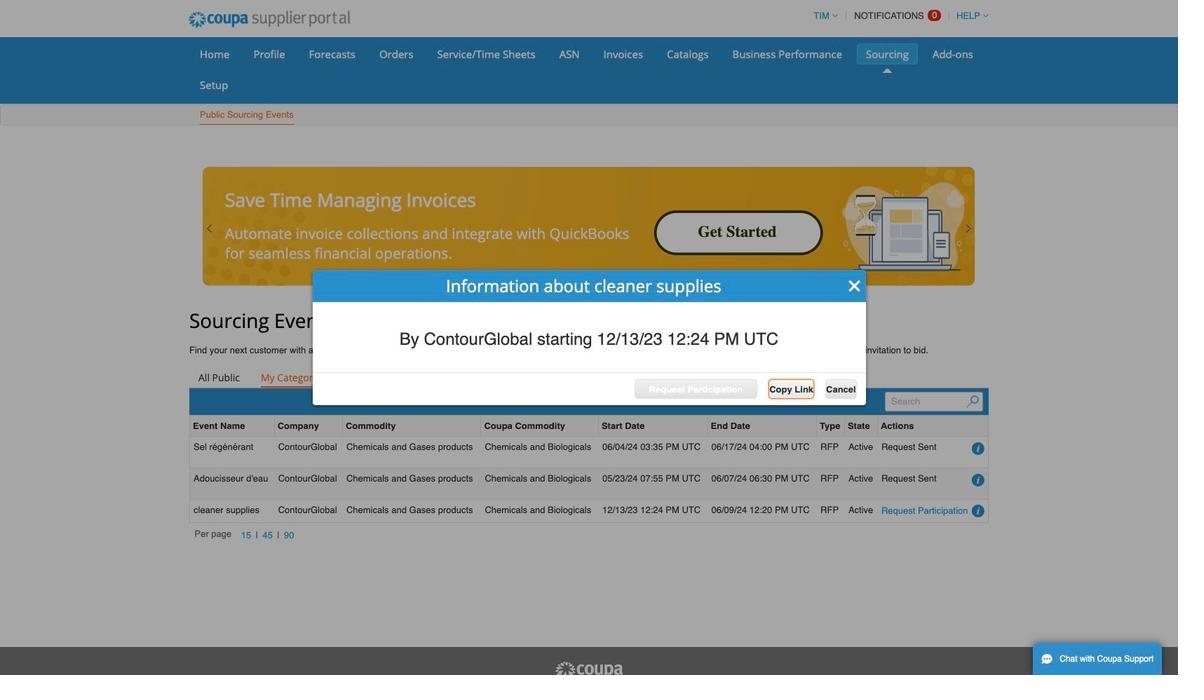 Task type: describe. For each thing, give the bounding box(es) containing it.
coupa commodity element
[[482, 416, 599, 437]]

type element
[[818, 416, 846, 437]]

search image
[[967, 396, 979, 408]]

actions element
[[879, 416, 989, 437]]

event name element
[[190, 416, 275, 437]]

information about cleaner supplies dialog
[[313, 270, 866, 406]]

company element
[[275, 416, 343, 437]]

1 horizontal spatial coupa supplier portal image
[[554, 662, 625, 676]]

end date element
[[708, 416, 818, 437]]



Task type: locate. For each thing, give the bounding box(es) containing it.
commodity element
[[343, 416, 482, 437]]

coupa supplier portal image
[[179, 2, 360, 37], [554, 662, 625, 676]]

0 vertical spatial coupa supplier portal image
[[179, 2, 360, 37]]

navigation
[[195, 529, 299, 544]]

tab list
[[189, 369, 990, 388]]

start date element
[[599, 416, 708, 437]]

0 horizontal spatial coupa supplier portal image
[[179, 2, 360, 37]]

1 vertical spatial coupa supplier portal image
[[554, 662, 625, 676]]

close image
[[848, 279, 862, 293]]

previous image
[[204, 223, 216, 234]]

state element
[[846, 416, 879, 437]]

Search text field
[[886, 392, 984, 412]]



